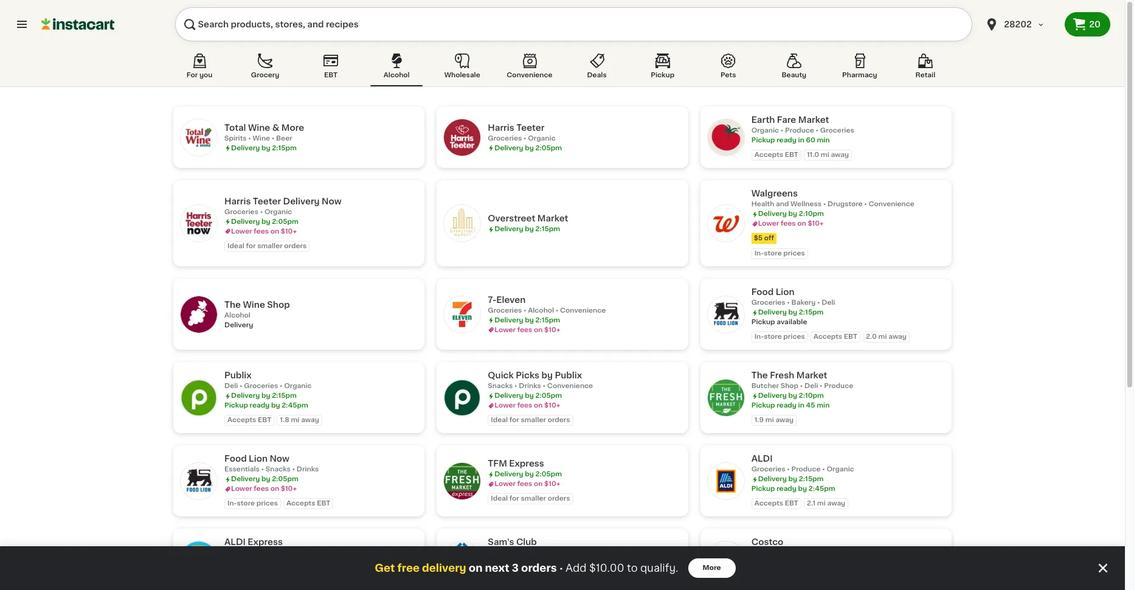 Task type: locate. For each thing, give the bounding box(es) containing it.
2:15pm
[[272, 145, 297, 151], [536, 226, 561, 232], [800, 309, 824, 316], [536, 317, 561, 323], [272, 393, 297, 399], [800, 476, 824, 483]]

store down pickup available
[[765, 334, 782, 340]]

1 vertical spatial food
[[225, 455, 247, 463]]

deli inside the "food lion groceries • bakery • deli"
[[822, 299, 836, 306]]

0 vertical spatial teeter
[[517, 123, 545, 132]]

food for food lion now
[[225, 455, 247, 463]]

1 horizontal spatial teeter
[[517, 123, 545, 132]]

express for tfm express
[[510, 459, 545, 468]]

drinks down 1.8 mi away
[[297, 466, 319, 473]]

0 vertical spatial wine
[[248, 123, 270, 132]]

2 vertical spatial market
[[797, 371, 828, 380]]

publix image
[[181, 379, 217, 416]]

teeter
[[517, 123, 545, 132], [253, 197, 281, 205]]

1 horizontal spatial express
[[510, 459, 545, 468]]

snacks right essentials
[[266, 466, 291, 473]]

express
[[510, 459, 545, 468], [248, 538, 283, 547]]

1 vertical spatial harris
[[225, 197, 251, 205]]

1 publix from the left
[[225, 371, 252, 380]]

1 vertical spatial in-
[[755, 334, 765, 340]]

accepts left 1.8
[[228, 417, 256, 424]]

for
[[187, 72, 198, 79]]

1 delivery by 2:10pm from the top
[[759, 211, 825, 217]]

total wine & more image
[[181, 119, 217, 155]]

0 horizontal spatial 2:45pm
[[282, 402, 308, 409]]

0 vertical spatial ideal
[[228, 243, 245, 249]]

1 horizontal spatial aldi
[[752, 455, 773, 463]]

ready down aldi groceries • produce • organic
[[777, 486, 797, 492]]

groceries inside earth fare market organic • produce • groceries pickup ready in 60 min
[[821, 127, 855, 134]]

mi for earth fare market
[[821, 152, 830, 158]]

wine inside the wine shop alcohol delivery
[[243, 300, 265, 309]]

1 horizontal spatial now
[[322, 197, 342, 205]]

lower right harris teeter delivery now image
[[231, 228, 252, 235]]

grocery
[[251, 72, 280, 79]]

2:10pm down wellness
[[800, 211, 825, 217]]

market inside earth fare market organic • produce • groceries pickup ready in 60 min
[[799, 116, 830, 124]]

fees down and
[[781, 220, 796, 227]]

1 vertical spatial lion
[[249, 455, 268, 463]]

wholesale
[[445, 72, 481, 79], [528, 550, 564, 556], [792, 550, 828, 556]]

more inside button
[[703, 565, 722, 571]]

on down tfm express
[[534, 481, 543, 487]]

on down 7-eleven groceries • alcohol • convenience
[[534, 327, 543, 333]]

aldi
[[752, 455, 773, 463], [225, 538, 246, 547]]

pharmacy button
[[834, 51, 887, 86]]

2:15pm for publix
[[272, 393, 297, 399]]

lion
[[776, 288, 795, 296], [249, 455, 268, 463]]

wine left the beer
[[253, 135, 270, 141]]

beauty button
[[769, 51, 821, 86]]

more inside total wine & more spirits • wine • beer
[[282, 123, 304, 132]]

accepts ebt left 1.8
[[228, 417, 272, 424]]

instacart image
[[41, 17, 114, 32]]

fees
[[781, 220, 796, 227], [254, 228, 269, 235], [518, 327, 533, 333], [518, 402, 533, 409], [518, 481, 533, 487], [254, 486, 269, 492]]

2 min from the top
[[817, 402, 830, 409]]

• inside "sam's club groceries • wholesale"
[[524, 550, 527, 556]]

away right 1.8
[[301, 417, 319, 424]]

1.8
[[280, 417, 290, 424]]

delivery by 2:15pm
[[231, 145, 297, 151], [495, 226, 561, 232], [759, 309, 824, 316], [495, 317, 561, 323], [231, 393, 297, 399], [759, 476, 824, 483]]

market inside the fresh market butcher shop • deli • produce
[[797, 371, 828, 380]]

away right 2.1 on the right of the page
[[828, 500, 846, 507]]

ideal for smaller orders down harris teeter delivery now groceries • organic
[[228, 243, 307, 249]]

more
[[282, 123, 304, 132], [703, 565, 722, 571]]

delivery
[[231, 145, 260, 151], [495, 145, 524, 151], [283, 197, 320, 205], [759, 211, 787, 217], [231, 218, 260, 225], [495, 226, 524, 232], [759, 309, 787, 316], [495, 317, 524, 323], [225, 322, 253, 328], [231, 393, 260, 399], [495, 393, 524, 399], [759, 393, 787, 399], [495, 471, 524, 478], [231, 476, 260, 483], [759, 476, 787, 483], [231, 550, 260, 556], [495, 559, 524, 566]]

lower up $5 off
[[759, 220, 780, 227]]

on for food lion now
[[271, 486, 279, 492]]

0 vertical spatial lion
[[776, 288, 795, 296]]

lion up essentials
[[249, 455, 268, 463]]

2 horizontal spatial alcohol
[[528, 307, 554, 314]]

retail
[[916, 72, 936, 79]]

1 horizontal spatial wholesale
[[528, 550, 564, 556]]

harris
[[488, 123, 515, 132], [225, 197, 251, 205]]

2.0
[[867, 334, 877, 340]]

deli inside the fresh market butcher shop • deli • produce
[[805, 383, 819, 389]]

0 vertical spatial delivery by 2:10pm
[[759, 211, 825, 217]]

in-store prices down essentials
[[228, 500, 278, 507]]

0 vertical spatial the
[[225, 300, 241, 309]]

ebt inside button
[[324, 72, 338, 79]]

2:05pm down harris teeter delivery now groceries • organic
[[272, 218, 299, 225]]

2.0 mi away
[[867, 334, 907, 340]]

0 horizontal spatial food
[[225, 455, 247, 463]]

0 horizontal spatial shop
[[267, 300, 290, 309]]

2 publix from the left
[[555, 371, 582, 380]]

lower fees on $10+ down food lion now essentials • snacks • drinks
[[231, 486, 297, 492]]

food up essentials
[[225, 455, 247, 463]]

beer
[[276, 135, 293, 141]]

the right the wine shop image
[[225, 300, 241, 309]]

1 horizontal spatial publix
[[555, 371, 582, 380]]

2 vertical spatial prices
[[257, 500, 278, 507]]

delivery by 2:15pm down total wine & more spirits • wine • beer
[[231, 145, 297, 151]]

the inside the fresh market butcher shop • deli • produce
[[752, 371, 768, 380]]

food
[[752, 288, 774, 296], [225, 455, 247, 463]]

snacks
[[488, 383, 513, 389], [266, 466, 291, 473]]

accepts ebt
[[755, 152, 799, 158], [814, 334, 858, 340], [228, 417, 272, 424], [287, 500, 331, 507], [755, 500, 799, 507]]

delivery by 2:15pm for publix
[[231, 393, 297, 399]]

1 vertical spatial off
[[504, 574, 514, 581]]

1 vertical spatial 2:10pm
[[800, 393, 825, 399]]

prices down food lion now essentials • snacks • drinks
[[257, 500, 278, 507]]

overstreet market image
[[444, 205, 481, 242]]

fees down eleven
[[518, 327, 533, 333]]

fees for 7-eleven
[[518, 327, 533, 333]]

by right picks
[[542, 371, 553, 380]]

for
[[246, 243, 256, 249], [510, 417, 520, 424], [510, 495, 520, 502]]

ideal for harris teeter delivery now
[[228, 243, 245, 249]]

groceries inside publix deli • groceries • organic
[[244, 383, 278, 389]]

aldi for aldi express
[[225, 538, 246, 547]]

1 vertical spatial the
[[752, 371, 768, 380]]

0 vertical spatial market
[[799, 116, 830, 124]]

0 vertical spatial 2:10pm
[[800, 211, 825, 217]]

lion inside the "food lion groceries • bakery • deli"
[[776, 288, 795, 296]]

teeter for groceries
[[517, 123, 545, 132]]

groceries inside the "food lion groceries • bakery • deli"
[[752, 299, 786, 306]]

None search field
[[175, 7, 973, 41]]

accepts up costco
[[755, 500, 784, 507]]

sam's
[[488, 538, 515, 547]]

0 horizontal spatial pickup ready by 2:45pm
[[225, 402, 308, 409]]

lower fees on $10+ down harris teeter delivery now groceries • organic
[[231, 228, 297, 235]]

food lion now image
[[181, 463, 217, 499]]

alcohol button
[[371, 51, 423, 86]]

accepts down earth
[[755, 152, 784, 158]]

0 horizontal spatial publix
[[225, 371, 252, 380]]

1 horizontal spatial food
[[752, 288, 774, 296]]

0 vertical spatial min
[[818, 137, 830, 144]]

shop categories tab list
[[173, 51, 952, 86]]

by up pickup ready in 45 min
[[789, 393, 798, 399]]

lower for food lion now
[[231, 486, 252, 492]]

wine for shop
[[243, 300, 265, 309]]

food inside food lion now essentials • snacks • drinks
[[225, 455, 247, 463]]

teeter inside harris teeter delivery now groceries • organic
[[253, 197, 281, 205]]

drinks down picks
[[519, 383, 542, 389]]

lower fees on $10+ down tfm express
[[495, 481, 561, 487]]

1.9
[[755, 417, 764, 424]]

total wine & more spirits • wine • beer
[[225, 123, 304, 141]]

2 horizontal spatial 2:45pm
[[809, 486, 836, 492]]

prices
[[784, 250, 806, 257], [784, 334, 806, 340], [257, 500, 278, 507]]

picks
[[516, 371, 540, 380]]

butcher
[[752, 383, 780, 389]]

more right qualify.
[[703, 565, 722, 571]]

aldi for aldi groceries • produce • organic
[[752, 455, 773, 463]]

0 horizontal spatial deli
[[225, 383, 238, 389]]

1 vertical spatial smaller
[[521, 417, 547, 424]]

convenience inside the walgreens health and wellness • drugstore • convenience
[[869, 201, 915, 208]]

1 min from the top
[[818, 137, 830, 144]]

1 vertical spatial delivery by 2:10pm
[[759, 393, 825, 399]]

shop
[[267, 300, 290, 309], [781, 383, 799, 389]]

on for quick picks by publix
[[534, 402, 543, 409]]

ideal for smaller orders for teeter
[[228, 243, 307, 249]]

0 horizontal spatial lion
[[249, 455, 268, 463]]

lower fees on $10+ down quick picks by publix snacks • drinks • convenience
[[495, 402, 561, 409]]

1 horizontal spatial pickup ready by 2:45pm
[[752, 486, 836, 492]]

you
[[200, 72, 213, 79]]

0 vertical spatial now
[[322, 197, 342, 205]]

20
[[1090, 20, 1102, 29]]

accepts for earth
[[755, 152, 784, 158]]

1 vertical spatial shop
[[781, 383, 799, 389]]

0 vertical spatial express
[[510, 459, 545, 468]]

1 vertical spatial in
[[799, 402, 805, 409]]

for for quick
[[510, 417, 520, 424]]

prices up the "food lion groceries • bakery • deli"
[[784, 250, 806, 257]]

$10+
[[808, 220, 825, 227], [281, 228, 297, 235], [545, 327, 561, 333], [545, 402, 561, 409], [545, 481, 561, 487], [281, 486, 297, 492]]

ideal for smaller orders down tfm express
[[491, 495, 571, 502]]

1 vertical spatial produce
[[825, 383, 854, 389]]

organic inside harris teeter delivery now groceries • organic
[[265, 208, 292, 215]]

in- down pickup available
[[755, 334, 765, 340]]

0 vertical spatial more
[[282, 123, 304, 132]]

accepts for publix
[[228, 417, 256, 424]]

essentials
[[225, 466, 260, 473]]

1 horizontal spatial harris
[[488, 123, 515, 132]]

teeter inside 'harris teeter groceries • organic'
[[517, 123, 545, 132]]

0 vertical spatial pickup ready by 2:45pm
[[225, 402, 308, 409]]

wine for &
[[248, 123, 270, 132]]

harris teeter delivery now image
[[181, 205, 217, 242]]

produce inside earth fare market organic • produce • groceries pickup ready in 60 min
[[786, 127, 815, 134]]

for down harris teeter delivery now groceries • organic
[[246, 243, 256, 249]]

orders right 3
[[522, 564, 557, 573]]

in- down essentials
[[228, 500, 237, 507]]

0 vertical spatial produce
[[786, 127, 815, 134]]

1 vertical spatial ideal for smaller orders
[[491, 417, 571, 424]]

lower for quick picks by publix
[[495, 402, 516, 409]]

1 vertical spatial teeter
[[253, 197, 281, 205]]

publix
[[225, 371, 252, 380], [555, 371, 582, 380]]

free
[[398, 564, 420, 573]]

2:10pm for walgreens
[[800, 211, 825, 217]]

harris inside harris teeter delivery now groceries • organic
[[225, 197, 251, 205]]

1 vertical spatial aldi
[[225, 538, 246, 547]]

now inside harris teeter delivery now groceries • organic
[[322, 197, 342, 205]]

organic inside aldi groceries • produce • organic
[[827, 466, 855, 473]]

harris for groceries
[[488, 123, 515, 132]]

1 vertical spatial ideal
[[491, 417, 508, 424]]

lower down quick
[[495, 402, 516, 409]]

the inside the wine shop alcohol delivery
[[225, 300, 241, 309]]

ideal for quick picks by publix
[[491, 417, 508, 424]]

7-eleven groceries • alcohol • convenience
[[488, 295, 606, 314]]

more up the beer
[[282, 123, 304, 132]]

45
[[807, 402, 816, 409]]

groceries inside costco groceries • wholesale
[[752, 550, 786, 556]]

2 delivery by 2:10pm from the top
[[759, 393, 825, 399]]

ebt
[[324, 72, 338, 79], [786, 152, 799, 158], [845, 334, 858, 340], [258, 417, 272, 424], [317, 500, 331, 507], [786, 500, 799, 507]]

1 vertical spatial more
[[703, 565, 722, 571]]

mi right 2.1 on the right of the page
[[818, 500, 826, 507]]

the wine shop image
[[181, 296, 217, 333]]

2:45pm up 1.8 mi away
[[282, 402, 308, 409]]

delivery by 2:05pm down 'harris teeter groceries • organic'
[[495, 145, 562, 151]]

fees down harris teeter delivery now groceries • organic
[[254, 228, 269, 235]]

away right 2.0
[[889, 334, 907, 340]]

0 vertical spatial off
[[765, 235, 775, 242]]

•
[[781, 127, 784, 134], [816, 127, 819, 134], [248, 135, 251, 141], [272, 135, 275, 141], [524, 135, 527, 141], [824, 201, 827, 208], [865, 201, 868, 208], [260, 208, 263, 215], [788, 299, 790, 306], [818, 299, 821, 306], [524, 307, 527, 314], [556, 307, 559, 314], [240, 383, 243, 389], [280, 383, 283, 389], [515, 383, 518, 389], [543, 383, 546, 389], [801, 383, 804, 389], [820, 383, 823, 389], [261, 466, 264, 473], [292, 466, 295, 473], [788, 466, 790, 473], [823, 466, 826, 473], [524, 550, 527, 556], [788, 550, 790, 556], [560, 563, 564, 573]]

on left the next
[[469, 564, 483, 573]]

1 vertical spatial pickup ready by 2:45pm
[[752, 486, 836, 492]]

0 horizontal spatial the
[[225, 300, 241, 309]]

lower for walgreens
[[759, 220, 780, 227]]

fees down food lion now essentials • snacks • drinks
[[254, 486, 269, 492]]

by
[[262, 145, 271, 151], [525, 145, 534, 151], [789, 211, 798, 217], [262, 218, 271, 225], [525, 226, 534, 232], [789, 309, 798, 316], [525, 317, 534, 323], [542, 371, 553, 380], [262, 393, 271, 399], [525, 393, 534, 399], [789, 393, 798, 399], [271, 402, 280, 409], [525, 471, 534, 478], [262, 476, 271, 483], [789, 476, 798, 483], [799, 486, 808, 492], [262, 550, 271, 556], [525, 559, 534, 566]]

0 vertical spatial aldi
[[752, 455, 773, 463]]

2:45pm up 2.1 mi away
[[809, 486, 836, 492]]

on for harris teeter delivery now
[[271, 228, 279, 235]]

pickup available
[[752, 319, 808, 326]]

2 horizontal spatial deli
[[822, 299, 836, 306]]

fees down quick picks by publix snacks • drinks • convenience
[[518, 402, 533, 409]]

deli right publix image
[[225, 383, 238, 389]]

1 vertical spatial for
[[510, 417, 520, 424]]

1 horizontal spatial deli
[[805, 383, 819, 389]]

0 horizontal spatial teeter
[[253, 197, 281, 205]]

earth fare market organic • produce • groceries pickup ready in 60 min
[[752, 116, 855, 144]]

1 horizontal spatial off
[[765, 235, 775, 242]]

teeter for delivery
[[253, 197, 281, 205]]

fees for harris teeter delivery now
[[254, 228, 269, 235]]

min right 45
[[817, 402, 830, 409]]

overstreet market
[[488, 214, 569, 223]]

in-
[[755, 250, 765, 257], [755, 334, 765, 340], [228, 500, 237, 507]]

ideal for smaller orders down quick picks by publix snacks • drinks • convenience
[[491, 417, 571, 424]]

2 vertical spatial store
[[237, 500, 255, 507]]

for down tfm express
[[510, 495, 520, 502]]

delivery by 2:10pm for the fresh market
[[759, 393, 825, 399]]

pickup inside earth fare market organic • produce • groceries pickup ready in 60 min
[[752, 137, 776, 144]]

smaller
[[258, 243, 283, 249], [521, 417, 547, 424], [521, 495, 547, 502]]

2:15pm down bakery
[[800, 309, 824, 316]]

by down harris teeter delivery now groceries • organic
[[262, 218, 271, 225]]

eleven
[[497, 295, 526, 304]]

0 horizontal spatial wholesale
[[445, 72, 481, 79]]

2 vertical spatial wine
[[243, 300, 265, 309]]

2:45pm
[[282, 402, 308, 409], [809, 486, 836, 492], [536, 559, 562, 566]]

delivery by 2:05pm down harris teeter delivery now groceries • organic
[[231, 218, 299, 225]]

convenience
[[507, 72, 553, 79], [869, 201, 915, 208], [561, 307, 606, 314], [548, 383, 593, 389]]

prices down the available
[[784, 334, 806, 340]]

0 vertical spatial in
[[799, 137, 805, 144]]

harris for delivery
[[225, 197, 251, 205]]

lower fees on $10+ down and
[[759, 220, 825, 227]]

accepts ebt left 2.0
[[814, 334, 858, 340]]

2:15pm for 7-eleven
[[536, 317, 561, 323]]

mi
[[821, 152, 830, 158], [879, 334, 888, 340], [291, 417, 300, 424], [766, 417, 775, 424], [818, 500, 826, 507]]

$10+ for harris teeter delivery now
[[281, 228, 297, 235]]

on down wellness
[[798, 220, 807, 227]]

0 vertical spatial for
[[246, 243, 256, 249]]

the for wine
[[225, 300, 241, 309]]

in-store prices down pickup available
[[755, 334, 806, 340]]

0 vertical spatial snacks
[[488, 383, 513, 389]]

1 2:10pm from the top
[[800, 211, 825, 217]]

lower down essentials
[[231, 486, 252, 492]]

ideal for smaller orders for picks
[[491, 417, 571, 424]]

by down tfm express
[[525, 471, 534, 478]]

ideal for smaller orders
[[228, 243, 307, 249], [491, 417, 571, 424], [491, 495, 571, 502]]

health
[[752, 201, 775, 208]]

1 vertical spatial 2:45pm
[[809, 486, 836, 492]]

1 horizontal spatial alcohol
[[384, 72, 410, 79]]

on down quick picks by publix snacks • drinks • convenience
[[534, 402, 543, 409]]

delivery inside the wine shop alcohol delivery
[[225, 322, 253, 328]]

2 vertical spatial ideal
[[491, 495, 508, 502]]

lion inside food lion now essentials • snacks • drinks
[[249, 455, 268, 463]]

0 vertical spatial in-store prices
[[755, 250, 806, 257]]

smaller down harris teeter delivery now groceries • organic
[[258, 243, 283, 249]]

ready down fare
[[777, 137, 797, 144]]

0 horizontal spatial off
[[504, 574, 514, 581]]

min
[[818, 137, 830, 144], [817, 402, 830, 409]]

deli for the fresh market
[[805, 383, 819, 389]]

1 horizontal spatial more
[[703, 565, 722, 571]]

by down aldi express
[[262, 550, 271, 556]]

snacks inside quick picks by publix snacks • drinks • convenience
[[488, 383, 513, 389]]

delivery by 2:05pm down aldi express
[[231, 550, 299, 556]]

lion up bakery
[[776, 288, 795, 296]]

for up tfm express
[[510, 417, 520, 424]]

0 vertical spatial 2:45pm
[[282, 402, 308, 409]]

2 vertical spatial 2:45pm
[[536, 559, 562, 566]]

quick picks by publix image
[[444, 379, 481, 416]]

• inside 'harris teeter groceries • organic'
[[524, 135, 527, 141]]

pickup for publix
[[225, 402, 248, 409]]

pickup ready by 2:45pm up 2.1 on the right of the page
[[752, 486, 836, 492]]

delivery by 2:45pm
[[495, 559, 562, 566]]

now
[[322, 197, 342, 205], [270, 455, 290, 463]]

by down 'harris teeter groceries • organic'
[[525, 145, 534, 151]]

1 in from the top
[[799, 137, 805, 144]]

1 vertical spatial store
[[765, 334, 782, 340]]

11.0
[[808, 152, 820, 158]]

delivery by 2:15pm down publix deli • groceries • organic
[[231, 393, 297, 399]]

orders inside get free delivery on next 3 orders • add $10.00 to qualify.
[[522, 564, 557, 573]]

2:15pm down 7-eleven groceries • alcohol • convenience
[[536, 317, 561, 323]]

market up 60
[[799, 116, 830, 124]]

0 horizontal spatial snacks
[[266, 466, 291, 473]]

organic inside publix deli • groceries • organic
[[284, 383, 312, 389]]

off for sam's club
[[504, 574, 514, 581]]

1 vertical spatial in-store prices
[[755, 334, 806, 340]]

1 vertical spatial prices
[[784, 334, 806, 340]]

accepts for aldi
[[755, 500, 784, 507]]

in left 45
[[799, 402, 805, 409]]

aldi inside aldi groceries • produce • organic
[[752, 455, 773, 463]]

off
[[765, 235, 775, 242], [504, 574, 514, 581]]

walgreens
[[752, 189, 798, 198]]

0 vertical spatial prices
[[784, 250, 806, 257]]

2 2:10pm from the top
[[800, 393, 825, 399]]

2 vertical spatial in-store prices
[[228, 500, 278, 507]]

food lion image
[[708, 296, 745, 333]]

1 vertical spatial drinks
[[297, 466, 319, 473]]

aldi express
[[225, 538, 283, 547]]

delivery by 2:05pm
[[495, 145, 562, 151], [231, 218, 299, 225], [495, 393, 562, 399], [495, 471, 562, 478], [231, 476, 299, 483], [231, 550, 299, 556]]

delivery by 2:15pm for aldi
[[759, 476, 824, 483]]

market right fresh
[[797, 371, 828, 380]]

away
[[832, 152, 850, 158], [889, 334, 907, 340], [301, 417, 319, 424], [776, 417, 794, 424], [828, 500, 846, 507]]

0 horizontal spatial drinks
[[297, 466, 319, 473]]

convenience button
[[502, 51, 558, 86]]

2 in from the top
[[799, 402, 805, 409]]

wine left &
[[248, 123, 270, 132]]

3
[[512, 564, 519, 573]]

produce inside the fresh market butcher shop • deli • produce
[[825, 383, 854, 389]]

1 vertical spatial now
[[270, 455, 290, 463]]

mi for aldi
[[818, 500, 826, 507]]

0 horizontal spatial aldi
[[225, 538, 246, 547]]

express for aldi express
[[248, 538, 283, 547]]

0 horizontal spatial now
[[270, 455, 290, 463]]

lower fees on $10+ for harris teeter delivery now
[[231, 228, 297, 235]]

harris inside 'harris teeter groceries • organic'
[[488, 123, 515, 132]]

Search field
[[175, 7, 973, 41]]

0 horizontal spatial express
[[248, 538, 283, 547]]

the up butcher
[[752, 371, 768, 380]]

0 horizontal spatial alcohol
[[225, 312, 251, 319]]

drinks inside food lion now essentials • snacks • drinks
[[297, 466, 319, 473]]

1 horizontal spatial snacks
[[488, 383, 513, 389]]

orders
[[284, 243, 307, 249], [548, 417, 571, 424], [548, 495, 571, 502], [522, 564, 557, 573]]

lower for 7-eleven
[[495, 327, 516, 333]]

0 vertical spatial drinks
[[519, 383, 542, 389]]

on inside get free delivery on next 3 orders • add $10.00 to qualify.
[[469, 564, 483, 573]]

food inside the "food lion groceries • bakery • deli"
[[752, 288, 774, 296]]

alcohol inside the wine shop alcohol delivery
[[225, 312, 251, 319]]

0 horizontal spatial harris
[[225, 197, 251, 205]]

wine
[[248, 123, 270, 132], [253, 135, 270, 141], [243, 300, 265, 309]]

store down essentials
[[237, 500, 255, 507]]

accepts
[[755, 152, 784, 158], [814, 334, 843, 340], [228, 417, 256, 424], [287, 500, 316, 507], [755, 500, 784, 507]]

in- for food lion now
[[228, 500, 237, 507]]

lower fees on $10+
[[759, 220, 825, 227], [231, 228, 297, 235], [495, 327, 561, 333], [495, 402, 561, 409], [495, 481, 561, 487], [231, 486, 297, 492]]

0 vertical spatial food
[[752, 288, 774, 296]]

in-store prices for food lion
[[755, 334, 806, 340]]

on
[[798, 220, 807, 227], [271, 228, 279, 235], [534, 327, 543, 333], [534, 402, 543, 409], [534, 481, 543, 487], [271, 486, 279, 492], [469, 564, 483, 573]]

delivery by 2:10pm for walgreens
[[759, 211, 825, 217]]

on down food lion now essentials • snacks • drinks
[[271, 486, 279, 492]]

0 vertical spatial harris
[[488, 123, 515, 132]]



Task type: describe. For each thing, give the bounding box(es) containing it.
by down aldi groceries • produce • organic
[[789, 476, 798, 483]]

1 horizontal spatial 2:45pm
[[536, 559, 562, 566]]

orders up "sam's club groceries • wholesale" on the left of the page
[[548, 495, 571, 502]]

wholesale button
[[437, 51, 489, 86]]

publix inside quick picks by publix snacks • drinks • convenience
[[555, 371, 582, 380]]

min inside earth fare market organic • produce • groceries pickup ready in 60 min
[[818, 137, 830, 144]]

organic inside earth fare market organic • produce • groceries pickup ready in 60 min
[[752, 127, 780, 134]]

deals button
[[571, 51, 624, 86]]

to
[[627, 564, 638, 573]]

convenience inside quick picks by publix snacks • drinks • convenience
[[548, 383, 593, 389]]

28202 button
[[985, 7, 1058, 41]]

shop inside the fresh market butcher shop • deli • produce
[[781, 383, 799, 389]]

orders down harris teeter delivery now groceries • organic
[[284, 243, 307, 249]]

walgreens image
[[708, 205, 745, 242]]

pharmacy
[[843, 72, 878, 79]]

on for walgreens
[[798, 220, 807, 227]]

$10.00
[[590, 564, 625, 573]]

by inside quick picks by publix snacks • drinks • convenience
[[542, 371, 553, 380]]

add
[[566, 564, 587, 573]]

get
[[375, 564, 395, 573]]

away for aldi
[[828, 500, 846, 507]]

wellness
[[791, 201, 822, 208]]

accepts ebt for earth
[[755, 152, 799, 158]]

ready for publix
[[250, 402, 270, 409]]

$10
[[491, 574, 503, 581]]

2:05pm down 'harris teeter groceries • organic'
[[536, 145, 562, 151]]

• inside harris teeter delivery now groceries • organic
[[260, 208, 263, 215]]

earth fare market image
[[708, 119, 745, 155]]

by down overstreet market
[[525, 226, 534, 232]]

by up 1.8
[[271, 402, 280, 409]]

7-
[[488, 295, 497, 304]]

fees down tfm express
[[518, 481, 533, 487]]

harris teeter delivery now groceries • organic
[[225, 197, 342, 215]]

2:15pm for aldi
[[800, 476, 824, 483]]

market for earth fare market
[[799, 116, 830, 124]]

2:05pm down quick picks by publix snacks • drinks • convenience
[[536, 393, 562, 399]]

the for fresh
[[752, 371, 768, 380]]

orders down quick picks by publix snacks • drinks • convenience
[[548, 417, 571, 424]]

pets button
[[703, 51, 755, 86]]

deals
[[588, 72, 607, 79]]

beauty
[[782, 72, 807, 79]]

lower fees on $10+ for quick picks by publix
[[495, 402, 561, 409]]

aldi image
[[708, 463, 745, 499]]

$10 off
[[491, 574, 514, 581]]

quick
[[488, 371, 514, 380]]

by down quick picks by publix snacks • drinks • convenience
[[525, 393, 534, 399]]

2:05pm down food lion now essentials • snacks • drinks
[[272, 476, 299, 483]]

by down publix deli • groceries • organic
[[262, 393, 271, 399]]

fees for walgreens
[[781, 220, 796, 227]]

deli for food lion
[[822, 299, 836, 306]]

2 vertical spatial smaller
[[521, 495, 547, 502]]

convenience inside button
[[507, 72, 553, 79]]

1 vertical spatial wine
[[253, 135, 270, 141]]

delivery by 2:15pm down overstreet market
[[495, 226, 561, 232]]

fare
[[778, 116, 797, 124]]

2:05pm down aldi express
[[272, 550, 299, 556]]

retail button
[[900, 51, 952, 86]]

&
[[272, 123, 280, 132]]

lower down the tfm
[[495, 481, 516, 487]]

harris teeter groceries • organic
[[488, 123, 556, 141]]

$10+ for quick picks by publix
[[545, 402, 561, 409]]

pets
[[721, 72, 737, 79]]

lower fees on $10+ for 7-eleven
[[495, 327, 561, 333]]

pickup button
[[637, 51, 689, 86]]

the fresh market butcher shop • deli • produce
[[752, 371, 854, 389]]

deli inside publix deli • groceries • organic
[[225, 383, 238, 389]]

wholesale inside button
[[445, 72, 481, 79]]

in-store prices for food lion now
[[228, 500, 278, 507]]

0 vertical spatial store
[[765, 250, 782, 257]]

ready for aldi
[[777, 486, 797, 492]]

28202
[[1005, 20, 1033, 29]]

publix deli • groceries • organic
[[225, 371, 312, 389]]

delivery
[[422, 564, 467, 573]]

more button
[[689, 559, 736, 578]]

treatment tracker modal dialog
[[0, 547, 1126, 590]]

in inside earth fare market organic • produce • groceries pickup ready in 60 min
[[799, 137, 805, 144]]

groceries inside 7-eleven groceries • alcohol • convenience
[[488, 307, 522, 314]]

lion for now
[[249, 455, 268, 463]]

fees for quick picks by publix
[[518, 402, 533, 409]]

1.8 mi away
[[280, 417, 319, 424]]

costco
[[752, 538, 784, 547]]

by up the available
[[789, 309, 798, 316]]

now inside food lion now essentials • snacks • drinks
[[270, 455, 290, 463]]

alcohol inside 7-eleven groceries • alcohol • convenience
[[528, 307, 554, 314]]

food for food lion
[[752, 288, 774, 296]]

pickup ready by 2:45pm for aldi
[[752, 486, 836, 492]]

accepts ebt for aldi
[[755, 500, 799, 507]]

wholesale inside costco groceries • wholesale
[[792, 550, 828, 556]]

20 button
[[1066, 12, 1111, 37]]

by down and
[[789, 211, 798, 217]]

$10+ for 7-eleven
[[545, 327, 561, 333]]

available
[[777, 319, 808, 326]]

accepts down food lion now essentials • snacks • drinks
[[287, 500, 316, 507]]

2.1
[[808, 500, 816, 507]]

grocery button
[[239, 51, 292, 86]]

by down food lion now essentials • snacks • drinks
[[262, 476, 271, 483]]

on for 7-eleven
[[534, 327, 543, 333]]

tfm express image
[[444, 463, 481, 499]]

and
[[777, 201, 790, 208]]

mi right 2.0
[[879, 334, 888, 340]]

harris teeter image
[[444, 119, 481, 155]]

2 vertical spatial for
[[510, 495, 520, 502]]

2:10pm for the fresh market
[[800, 393, 825, 399]]

away for earth fare market
[[832, 152, 850, 158]]

delivery by 2:05pm down tfm express
[[495, 471, 562, 478]]

fees for food lion now
[[254, 486, 269, 492]]

$10+ for food lion now
[[281, 486, 297, 492]]

prices for food lion now
[[257, 500, 278, 507]]

delivery by 2:05pm down quick picks by publix snacks • drinks • convenience
[[495, 393, 562, 399]]

organic inside 'harris teeter groceries • organic'
[[528, 135, 556, 141]]

overstreet
[[488, 214, 536, 223]]

by up 2.1 on the right of the page
[[799, 486, 808, 492]]

drinks inside quick picks by publix snacks • drinks • convenience
[[519, 383, 542, 389]]

bakery
[[792, 299, 816, 306]]

lower for harris teeter delivery now
[[231, 228, 252, 235]]

groceries inside "sam's club groceries • wholesale"
[[488, 550, 522, 556]]

pickup for food
[[752, 319, 776, 326]]

tfm
[[488, 459, 507, 468]]

$5
[[754, 235, 763, 242]]

the wine shop alcohol delivery
[[225, 300, 290, 328]]

produce inside aldi groceries • produce • organic
[[792, 466, 821, 473]]

accepts ebt down food lion now essentials • snacks • drinks
[[287, 500, 331, 507]]

qualify.
[[641, 564, 679, 573]]

11.0 mi away
[[808, 152, 850, 158]]

60
[[807, 137, 816, 144]]

snacks inside food lion now essentials • snacks • drinks
[[266, 466, 291, 473]]

groceries inside aldi groceries • produce • organic
[[752, 466, 786, 473]]

2:45pm for publix
[[282, 402, 308, 409]]

tfm express
[[488, 459, 545, 468]]

delivery by 2:15pm for food lion
[[759, 309, 824, 316]]

2:45pm for aldi
[[809, 486, 836, 492]]

store for food lion
[[765, 334, 782, 340]]

pickup ready by 2:45pm for publix
[[225, 402, 308, 409]]

delivery by 2:15pm for 7-eleven
[[495, 317, 561, 323]]

• inside get free delivery on next 3 orders • add $10.00 to qualify.
[[560, 563, 564, 573]]

lion for groceries
[[776, 288, 795, 296]]

sam's club groceries • wholesale
[[488, 538, 564, 556]]

ebt button
[[305, 51, 357, 86]]

food lion now essentials • snacks • drinks
[[225, 455, 319, 473]]

food lion groceries • bakery • deli
[[752, 288, 836, 306]]

7 eleven image
[[444, 296, 481, 333]]

alcohol inside button
[[384, 72, 410, 79]]

lower fees on $10+ for walgreens
[[759, 220, 825, 227]]

the fresh market image
[[708, 379, 745, 416]]

accepts down bakery
[[814, 334, 843, 340]]

shop inside the wine shop alcohol delivery
[[267, 300, 290, 309]]

for you button
[[173, 51, 226, 86]]

• inside costco groceries • wholesale
[[788, 550, 790, 556]]

ready for the
[[777, 402, 797, 409]]

store for food lion now
[[237, 500, 255, 507]]

spirits
[[225, 135, 247, 141]]

quick picks by publix snacks • drinks • convenience
[[488, 371, 593, 389]]

publix inside publix deli • groceries • organic
[[225, 371, 252, 380]]

$10+ for walgreens
[[808, 220, 825, 227]]

away down pickup ready in 45 min
[[776, 417, 794, 424]]

club
[[517, 538, 537, 547]]

2:15pm for food lion
[[800, 309, 824, 316]]

aldi groceries • produce • organic
[[752, 455, 855, 473]]

pickup ready in 45 min
[[752, 402, 830, 409]]

2:15pm down overstreet market
[[536, 226, 561, 232]]

accepts ebt for publix
[[228, 417, 272, 424]]

lower fees on $10+ for food lion now
[[231, 486, 297, 492]]

1 vertical spatial market
[[538, 214, 569, 223]]

away for publix
[[301, 417, 319, 424]]

walgreens health and wellness • drugstore • convenience
[[752, 189, 915, 208]]

ready inside earth fare market organic • produce • groceries pickup ready in 60 min
[[777, 137, 797, 144]]

fresh
[[771, 371, 795, 380]]

convenience inside 7-eleven groceries • alcohol • convenience
[[561, 307, 606, 314]]

28202 button
[[978, 7, 1066, 41]]

market for the fresh market
[[797, 371, 828, 380]]

next
[[485, 564, 510, 573]]

2:15pm down the beer
[[272, 145, 297, 151]]

pickup for aldi
[[752, 486, 776, 492]]

by down 7-eleven groceries • alcohol • convenience
[[525, 317, 534, 323]]

pickup for the
[[752, 402, 776, 409]]

smaller for teeter
[[258, 243, 283, 249]]

2.1 mi away
[[808, 500, 846, 507]]

prices for food lion
[[784, 334, 806, 340]]

costco groceries • wholesale
[[752, 538, 828, 556]]

by right 3
[[525, 559, 534, 566]]

total
[[225, 123, 246, 132]]

groceries inside harris teeter delivery now groceries • organic
[[225, 208, 259, 215]]

0 vertical spatial in-
[[755, 250, 765, 257]]

groceries inside 'harris teeter groceries • organic'
[[488, 135, 522, 141]]

for for harris
[[246, 243, 256, 249]]

off for walgreens
[[765, 235, 775, 242]]

delivery by 2:05pm down food lion now essentials • snacks • drinks
[[231, 476, 299, 483]]

wholesale inside "sam's club groceries • wholesale"
[[528, 550, 564, 556]]

1.9 mi away
[[755, 417, 794, 424]]

by down total wine & more spirits • wine • beer
[[262, 145, 271, 151]]

smaller for picks
[[521, 417, 547, 424]]

delivery inside harris teeter delivery now groceries • organic
[[283, 197, 320, 205]]

for you
[[187, 72, 213, 79]]

mi for publix
[[291, 417, 300, 424]]

earth
[[752, 116, 776, 124]]

2:05pm down tfm express
[[536, 471, 562, 478]]

in- for food lion
[[755, 334, 765, 340]]

2 vertical spatial ideal for smaller orders
[[491, 495, 571, 502]]

drugstore
[[828, 201, 863, 208]]

pickup inside button
[[651, 72, 675, 79]]

mi right 1.9
[[766, 417, 775, 424]]

$5 off
[[754, 235, 775, 242]]

get free delivery on next 3 orders • add $10.00 to qualify.
[[375, 563, 679, 573]]



Task type: vqa. For each thing, say whether or not it's contained in the screenshot.
the middle 99
no



